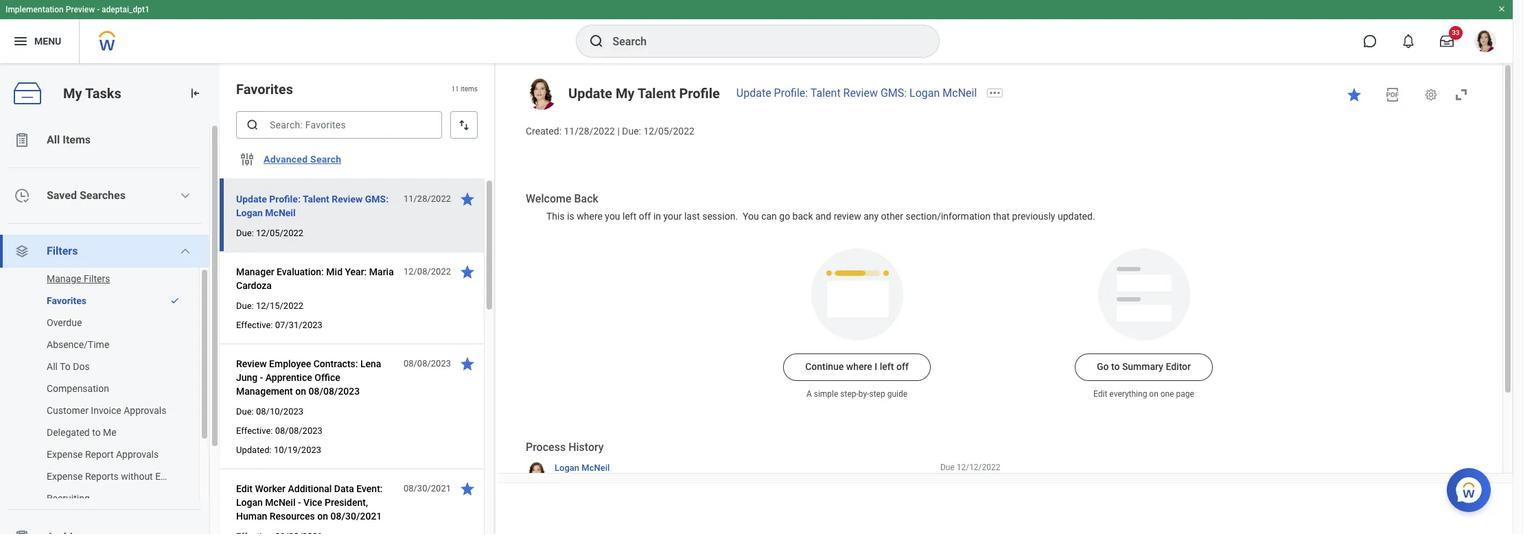 Task type: describe. For each thing, give the bounding box(es) containing it.
advanced search
[[264, 154, 341, 165]]

this
[[546, 211, 565, 222]]

08/08/2023 inside review employee contracts: lena jung - apprentice office management on 08/08/2023
[[309, 386, 360, 397]]

1 horizontal spatial talent
[[638, 85, 676, 102]]

on inside review employee contracts: lena jung - apprentice office management on 08/08/2023
[[295, 386, 306, 397]]

saved
[[47, 189, 77, 202]]

implementation preview -   adeptai_dpt1
[[5, 5, 150, 14]]

manage filters button
[[0, 268, 185, 290]]

effective: for review employee contracts: lena jung - apprentice office management on 08/08/2023
[[236, 426, 273, 436]]

due: for review employee contracts: lena jung - apprentice office management on 08/08/2023
[[236, 406, 254, 417]]

item list element
[[220, 63, 496, 534]]

delegated
[[47, 427, 90, 438]]

searches
[[80, 189, 126, 202]]

a simple step-by-step guide
[[807, 390, 908, 399]]

logan mcneil button
[[555, 462, 610, 474]]

12/05/2022 inside item list element
[[256, 228, 303, 238]]

step-
[[841, 390, 859, 399]]

process
[[526, 441, 566, 454]]

all items button
[[0, 124, 209, 157]]

all for all to dos
[[47, 361, 58, 372]]

2 horizontal spatial update
[[737, 87, 771, 100]]

by-
[[859, 390, 869, 399]]

updated:
[[236, 445, 272, 455]]

favorites inside favorites button
[[47, 295, 87, 306]]

any
[[864, 211, 879, 222]]

review inside review employee contracts: lena jung - apprentice office management on 08/08/2023
[[236, 358, 267, 369]]

star image for gms:
[[459, 191, 476, 207]]

employee's photo (logan mcneil) image
[[526, 78, 557, 110]]

clipboard image inside 'all items' button
[[14, 132, 30, 148]]

due 12/12/2022
[[940, 463, 1001, 472]]

menu button
[[0, 19, 79, 63]]

star image for review employee contracts: lena jung - apprentice office management on 08/08/2023
[[459, 356, 476, 372]]

07/31/2023
[[275, 320, 323, 330]]

manager evaluation: mid year: maria cardoza
[[236, 266, 394, 291]]

customer invoice approvals
[[47, 405, 166, 416]]

close environment banner image
[[1498, 5, 1506, 13]]

recruiting button
[[0, 487, 185, 509]]

worker
[[255, 483, 286, 494]]

manage filters
[[47, 273, 110, 284]]

on inside edit worker additional data event: logan mcneil - vice president, human resources on 08/30/2021
[[317, 511, 328, 522]]

08/30/2021 inside edit worker additional data event: logan mcneil - vice president, human resources on 08/30/2021
[[331, 511, 382, 522]]

1 horizontal spatial update
[[568, 85, 612, 102]]

12/08/2022
[[404, 266, 451, 277]]

configure image
[[239, 151, 255, 168]]

delegated to me
[[47, 427, 117, 438]]

continue
[[805, 361, 844, 372]]

saved searches button
[[0, 179, 209, 212]]

edit worker additional data event: logan mcneil - vice president, human resources on 08/30/2021 button
[[236, 481, 396, 525]]

expense reports without exceptions button
[[0, 465, 202, 487]]

manager
[[236, 266, 274, 277]]

apprentice
[[266, 372, 312, 383]]

session.
[[702, 211, 738, 222]]

process history
[[526, 441, 604, 454]]

all to dos
[[47, 361, 90, 372]]

continue where i left off
[[805, 361, 909, 372]]

you
[[605, 211, 620, 222]]

without
[[121, 471, 153, 482]]

vice
[[303, 497, 322, 508]]

- inside edit worker additional data event: logan mcneil - vice president, human resources on 08/30/2021
[[298, 497, 301, 508]]

evaluation:
[[277, 266, 324, 277]]

sort image
[[457, 118, 471, 132]]

to
[[60, 361, 71, 372]]

back
[[793, 211, 813, 222]]

guide
[[887, 390, 908, 399]]

notifications large image
[[1402, 34, 1416, 48]]

go to summary editor
[[1097, 361, 1191, 372]]

review employee contracts: lena jung - apprentice office management on 08/08/2023 button
[[236, 356, 396, 400]]

exceptions
[[155, 471, 202, 482]]

edit worker additional data event: logan mcneil - vice president, human resources on 08/30/2021
[[236, 483, 383, 522]]

inbox large image
[[1440, 34, 1454, 48]]

fullscreen image
[[1453, 87, 1470, 103]]

33 button
[[1432, 26, 1463, 56]]

star image for manager evaluation: mid year: maria cardoza
[[459, 264, 476, 280]]

all to dos button
[[0, 356, 185, 378]]

filters inside button
[[84, 273, 110, 284]]

10/19/2023
[[274, 445, 321, 455]]

talent inside 'update profile: talent review gms: logan mcneil'
[[303, 194, 329, 205]]

created: 11/28/2022 | due: 12/05/2022
[[526, 126, 695, 137]]

dos
[[73, 361, 90, 372]]

0 vertical spatial 08/08/2023
[[404, 358, 451, 369]]

due
[[940, 463, 955, 472]]

and review
[[816, 211, 861, 222]]

11 items
[[451, 85, 478, 93]]

approvals for customer invoice approvals
[[124, 405, 166, 416]]

menu
[[34, 35, 61, 46]]

0 vertical spatial profile:
[[774, 87, 808, 100]]

to for summary
[[1111, 361, 1120, 372]]

advanced
[[264, 154, 308, 165]]

- inside menu banner
[[97, 5, 100, 14]]

resources
[[270, 511, 315, 522]]

due: for manager evaluation: mid year: maria cardoza
[[236, 301, 254, 311]]

cardoza
[[236, 280, 272, 291]]

off inside welcome back this is where you left off in your last session.  you can go back and review any other section/information that previously updated.
[[639, 211, 651, 222]]

chevron down image
[[180, 190, 191, 201]]

can go
[[761, 211, 790, 222]]

updated: 10/19/2023
[[236, 445, 321, 455]]

due: right |
[[622, 126, 641, 137]]

expense reports without exceptions
[[47, 471, 202, 482]]

2 horizontal spatial talent
[[811, 87, 841, 100]]

effective: for manager evaluation: mid year: maria cardoza
[[236, 320, 273, 330]]

Search Workday  search field
[[613, 26, 911, 56]]

perspective image
[[14, 243, 30, 260]]

continue where i left off button
[[783, 354, 931, 381]]

1 horizontal spatial gms:
[[881, 87, 907, 100]]

human
[[236, 511, 267, 522]]

updated.
[[1058, 211, 1095, 222]]

due: for update profile: talent review gms: logan mcneil
[[236, 228, 254, 238]]

page
[[1176, 390, 1194, 399]]

last
[[684, 211, 700, 222]]

expense for expense reports without exceptions
[[47, 471, 83, 482]]

that previously
[[993, 211, 1056, 222]]

everything
[[1110, 390, 1147, 399]]

jung
[[236, 372, 258, 383]]

absence/time
[[47, 339, 109, 350]]

list containing all items
[[0, 124, 220, 534]]

report
[[85, 449, 114, 460]]

transformation import image
[[188, 87, 202, 100]]

logan mcneil
[[555, 463, 610, 473]]

step
[[869, 390, 885, 399]]



Task type: locate. For each thing, give the bounding box(es) containing it.
08/08/2023 down office
[[309, 386, 360, 397]]

on left one at right
[[1149, 390, 1159, 399]]

2 vertical spatial review
[[236, 358, 267, 369]]

filters inside 'dropdown button'
[[47, 244, 78, 257]]

welcome back this is where you left off in your last session.  you can go back and review any other section/information that previously updated.
[[526, 192, 1095, 222]]

1 horizontal spatial off
[[897, 361, 909, 372]]

approvals for expense report approvals
[[116, 449, 159, 460]]

08/08/2023 right lena
[[404, 358, 451, 369]]

approvals up the without
[[116, 449, 159, 460]]

08/08/2023 up 10/19/2023
[[275, 426, 323, 436]]

1 vertical spatial 08/08/2023
[[309, 386, 360, 397]]

mcneil inside edit worker additional data event: logan mcneil - vice president, human resources on 08/30/2021
[[265, 497, 296, 508]]

view printable version (pdf) image
[[1385, 87, 1401, 103]]

lena
[[360, 358, 381, 369]]

is
[[567, 211, 574, 222]]

08/10/2023
[[256, 406, 303, 417]]

all inside button
[[47, 361, 58, 372]]

data
[[334, 483, 354, 494]]

president,
[[325, 497, 368, 508]]

my tasks element
[[0, 63, 220, 534]]

1 horizontal spatial favorites
[[236, 81, 293, 97]]

1 vertical spatial 11/28/2022
[[404, 194, 451, 204]]

on down vice
[[317, 511, 328, 522]]

where
[[577, 211, 603, 222], [846, 361, 872, 372]]

0 horizontal spatial my
[[63, 85, 82, 101]]

due: up manager
[[236, 228, 254, 238]]

1 vertical spatial profile:
[[269, 194, 301, 205]]

11/28/2022 inside item list element
[[404, 194, 451, 204]]

08/30/2021 right event: at the bottom left of the page
[[404, 483, 451, 494]]

compensation
[[47, 383, 109, 394]]

1 horizontal spatial profile:
[[774, 87, 808, 100]]

update up created: 11/28/2022 | due: 12/05/2022
[[568, 85, 612, 102]]

maria
[[369, 266, 394, 277]]

all inside button
[[47, 133, 60, 146]]

0 horizontal spatial 12/05/2022
[[256, 228, 303, 238]]

expense down 'delegated'
[[47, 449, 83, 460]]

0 vertical spatial search image
[[588, 33, 604, 49]]

justify image
[[12, 33, 29, 49]]

0 horizontal spatial filters
[[47, 244, 78, 257]]

logan inside edit worker additional data event: logan mcneil - vice president, human resources on 08/30/2021
[[236, 497, 263, 508]]

expense report approvals
[[47, 449, 159, 460]]

process history region
[[526, 440, 1001, 530]]

compensation button
[[0, 378, 185, 400]]

1 vertical spatial left
[[880, 361, 894, 372]]

left right i at the bottom of the page
[[880, 361, 894, 372]]

customer
[[47, 405, 88, 416]]

0 vertical spatial expense
[[47, 449, 83, 460]]

0 horizontal spatial gms:
[[365, 194, 389, 205]]

logan inside process history "region"
[[555, 463, 579, 473]]

2 vertical spatial 08/08/2023
[[275, 426, 323, 436]]

go to summary editor button
[[1075, 354, 1213, 381]]

0 horizontal spatial on
[[295, 386, 306, 397]]

your
[[664, 211, 682, 222]]

0 vertical spatial favorites
[[236, 81, 293, 97]]

0 vertical spatial all
[[47, 133, 60, 146]]

profile
[[679, 85, 720, 102]]

list containing manage filters
[[0, 268, 209, 509]]

filters up favorites button
[[84, 273, 110, 284]]

manager evaluation: mid year: maria cardoza button
[[236, 264, 396, 294]]

1 vertical spatial 12/05/2022
[[256, 228, 303, 238]]

implementation
[[5, 5, 64, 14]]

12/05/2022 up the evaluation:
[[256, 228, 303, 238]]

preview
[[66, 5, 95, 14]]

profile logan mcneil image
[[1475, 30, 1497, 55]]

effective: up updated:
[[236, 426, 273, 436]]

overdue button
[[0, 312, 185, 334]]

invoice
[[91, 405, 121, 416]]

simple
[[814, 390, 838, 399]]

0 horizontal spatial to
[[92, 427, 101, 438]]

1 vertical spatial effective:
[[236, 426, 273, 436]]

profile: down search workday search field
[[774, 87, 808, 100]]

items
[[63, 133, 91, 146]]

1 vertical spatial review
[[332, 194, 363, 205]]

2 all from the top
[[47, 361, 58, 372]]

approvals inside customer invoice approvals button
[[124, 405, 166, 416]]

0 horizontal spatial profile:
[[269, 194, 301, 205]]

1 vertical spatial to
[[92, 427, 101, 438]]

1 vertical spatial expense
[[47, 471, 83, 482]]

profile: up due: 12/05/2022
[[269, 194, 301, 205]]

adeptai_dpt1
[[102, 5, 150, 14]]

clipboard image
[[14, 132, 30, 148], [14, 529, 30, 534]]

left
[[623, 211, 637, 222], [880, 361, 894, 372]]

manage
[[47, 273, 81, 284]]

gms:
[[881, 87, 907, 100], [365, 194, 389, 205]]

list
[[0, 124, 220, 534], [0, 268, 209, 509]]

review employee contracts: lena jung - apprentice office management on 08/08/2023
[[236, 358, 381, 397]]

overdue
[[47, 317, 82, 328]]

edit down go
[[1094, 390, 1108, 399]]

edit for edit everything on one page
[[1094, 390, 1108, 399]]

edit inside edit worker additional data event: logan mcneil - vice president, human resources on 08/30/2021
[[236, 483, 253, 494]]

star image
[[459, 191, 476, 207], [459, 481, 476, 497]]

1 horizontal spatial search image
[[588, 33, 604, 49]]

- right preview
[[97, 5, 100, 14]]

filters up manage
[[47, 244, 78, 257]]

0 vertical spatial effective:
[[236, 320, 273, 330]]

profile: inside 'update profile: talent review gms: logan mcneil'
[[269, 194, 301, 205]]

list inside 'my tasks' element
[[0, 268, 209, 509]]

1 all from the top
[[47, 133, 60, 146]]

due: down cardoza
[[236, 301, 254, 311]]

management
[[236, 386, 293, 397]]

1 vertical spatial search image
[[246, 118, 260, 132]]

clock check image
[[14, 187, 30, 204]]

all left items
[[47, 133, 60, 146]]

office
[[315, 372, 340, 383]]

where left i at the bottom of the page
[[846, 361, 872, 372]]

1 vertical spatial off
[[897, 361, 909, 372]]

check image
[[170, 296, 180, 306]]

mcneil inside 'update profile: talent review gms: logan mcneil'
[[265, 207, 296, 218]]

off left in
[[639, 211, 651, 222]]

filters
[[47, 244, 78, 257], [84, 273, 110, 284]]

additional
[[288, 483, 332, 494]]

review inside 'update profile: talent review gms: logan mcneil'
[[332, 194, 363, 205]]

to inside list
[[92, 427, 101, 438]]

0 vertical spatial star image
[[459, 191, 476, 207]]

0 vertical spatial star image
[[1346, 87, 1363, 103]]

0 vertical spatial edit
[[1094, 390, 1108, 399]]

my tasks
[[63, 85, 121, 101]]

2 list from the top
[[0, 268, 209, 509]]

update profile: talent review gms: logan mcneil button
[[236, 191, 396, 221]]

0 horizontal spatial update profile: talent review gms: logan mcneil
[[236, 194, 389, 218]]

0 horizontal spatial edit
[[236, 483, 253, 494]]

1 expense from the top
[[47, 449, 83, 460]]

0 vertical spatial -
[[97, 5, 100, 14]]

absence/time button
[[0, 334, 185, 356]]

2 vertical spatial star image
[[459, 356, 476, 372]]

0 vertical spatial filters
[[47, 244, 78, 257]]

mcneil inside process history "region"
[[582, 463, 610, 473]]

1 star image from the top
[[459, 191, 476, 207]]

1 horizontal spatial on
[[317, 511, 328, 522]]

1 vertical spatial star image
[[459, 481, 476, 497]]

menu banner
[[0, 0, 1513, 63]]

0 vertical spatial where
[[577, 211, 603, 222]]

1 vertical spatial update profile: talent review gms: logan mcneil
[[236, 194, 389, 218]]

my up |
[[616, 85, 635, 102]]

tasks
[[85, 85, 121, 101]]

1 horizontal spatial my
[[616, 85, 635, 102]]

1 effective: from the top
[[236, 320, 273, 330]]

2 horizontal spatial review
[[843, 87, 878, 100]]

one
[[1161, 390, 1174, 399]]

1 vertical spatial clipboard image
[[14, 529, 30, 534]]

employee
[[269, 358, 311, 369]]

0 vertical spatial to
[[1111, 361, 1120, 372]]

star image for event:
[[459, 481, 476, 497]]

1 horizontal spatial -
[[260, 372, 263, 383]]

all
[[47, 133, 60, 146], [47, 361, 58, 372]]

1 horizontal spatial left
[[880, 361, 894, 372]]

1 vertical spatial favorites
[[47, 295, 87, 306]]

left inside button
[[880, 361, 894, 372]]

filters button
[[0, 235, 209, 268]]

update inside 'update profile: talent review gms: logan mcneil'
[[236, 194, 267, 205]]

off inside button
[[897, 361, 909, 372]]

my left "tasks"
[[63, 85, 82, 101]]

due:
[[622, 126, 641, 137], [236, 228, 254, 238], [236, 301, 254, 311], [236, 406, 254, 417]]

0 horizontal spatial left
[[623, 211, 637, 222]]

approvals right invoice
[[124, 405, 166, 416]]

0 horizontal spatial favorites
[[47, 295, 87, 306]]

favorites button
[[0, 290, 163, 312]]

0 vertical spatial left
[[623, 211, 637, 222]]

back
[[574, 192, 599, 205]]

where inside welcome back this is where you left off in your last session.  you can go back and review any other section/information that previously updated.
[[577, 211, 603, 222]]

saved searches
[[47, 189, 126, 202]]

1 list from the top
[[0, 124, 220, 534]]

0 vertical spatial update profile: talent review gms: logan mcneil
[[737, 87, 977, 100]]

2 clipboard image from the top
[[14, 529, 30, 534]]

due: 12/05/2022
[[236, 228, 303, 238]]

0 horizontal spatial search image
[[246, 118, 260, 132]]

0 vertical spatial review
[[843, 87, 878, 100]]

0 horizontal spatial 08/30/2021
[[331, 511, 382, 522]]

1 vertical spatial approvals
[[116, 449, 159, 460]]

search
[[310, 154, 341, 165]]

1 horizontal spatial where
[[846, 361, 872, 372]]

mcneil
[[943, 87, 977, 100], [265, 207, 296, 218], [582, 463, 610, 473], [265, 497, 296, 508]]

1 horizontal spatial 08/30/2021
[[404, 483, 451, 494]]

update profile: talent review gms: logan mcneil
[[737, 87, 977, 100], [236, 194, 389, 218]]

0 horizontal spatial review
[[236, 358, 267, 369]]

1 horizontal spatial update profile: talent review gms: logan mcneil
[[737, 87, 977, 100]]

0 vertical spatial gms:
[[881, 87, 907, 100]]

left right you
[[623, 211, 637, 222]]

11/28/2022
[[564, 126, 615, 137], [404, 194, 451, 204]]

update profile: talent review gms: logan mcneil inside update profile: talent review gms: logan mcneil button
[[236, 194, 389, 218]]

1 vertical spatial filters
[[84, 273, 110, 284]]

1 horizontal spatial 11/28/2022
[[564, 126, 615, 137]]

to for me
[[92, 427, 101, 438]]

to left me
[[92, 427, 101, 438]]

expense report approvals button
[[0, 443, 185, 465]]

favorites inside item list element
[[236, 81, 293, 97]]

all for all items
[[47, 133, 60, 146]]

reports
[[85, 471, 119, 482]]

other
[[881, 211, 903, 222]]

where down the back
[[577, 211, 603, 222]]

0 vertical spatial clipboard image
[[14, 132, 30, 148]]

- left vice
[[298, 497, 301, 508]]

favorites
[[236, 81, 293, 97], [47, 295, 87, 306]]

star image
[[1346, 87, 1363, 103], [459, 264, 476, 280], [459, 356, 476, 372]]

approvals inside the expense report approvals button
[[116, 449, 159, 460]]

12/05/2022 down update my talent profile
[[644, 126, 695, 137]]

update up due: 12/05/2022
[[236, 194, 267, 205]]

1 horizontal spatial 12/05/2022
[[644, 126, 695, 137]]

- inside review employee contracts: lena jung - apprentice office management on 08/08/2023
[[260, 372, 263, 383]]

1 horizontal spatial review
[[332, 194, 363, 205]]

in
[[654, 211, 661, 222]]

0 vertical spatial off
[[639, 211, 651, 222]]

gms: inside 'update profile: talent review gms: logan mcneil'
[[365, 194, 389, 205]]

2 star image from the top
[[459, 481, 476, 497]]

1 vertical spatial -
[[260, 372, 263, 383]]

all left to at the left bottom of page
[[47, 361, 58, 372]]

expense up recruiting
[[47, 471, 83, 482]]

gear image
[[1425, 88, 1438, 102]]

chevron down image
[[180, 246, 191, 257]]

08/30/2021 down president,
[[331, 511, 382, 522]]

Search: Favorites text field
[[236, 111, 442, 139]]

expense for expense report approvals
[[47, 449, 83, 460]]

to right go
[[1111, 361, 1120, 372]]

due: down the management
[[236, 406, 254, 417]]

1 vertical spatial all
[[47, 361, 58, 372]]

update profile: talent review gms: logan mcneil link
[[737, 87, 977, 100]]

contracts:
[[314, 358, 358, 369]]

off right i at the bottom of the page
[[897, 361, 909, 372]]

0 vertical spatial 11/28/2022
[[564, 126, 615, 137]]

1 vertical spatial edit
[[236, 483, 253, 494]]

edit everything on one page
[[1094, 390, 1194, 399]]

0 horizontal spatial where
[[577, 211, 603, 222]]

year:
[[345, 266, 367, 277]]

0 vertical spatial approvals
[[124, 405, 166, 416]]

0 horizontal spatial talent
[[303, 194, 329, 205]]

0 horizontal spatial 11/28/2022
[[404, 194, 451, 204]]

where inside button
[[846, 361, 872, 372]]

edit left worker
[[236, 483, 253, 494]]

12/15/2022
[[256, 301, 303, 311]]

1 horizontal spatial edit
[[1094, 390, 1108, 399]]

1 horizontal spatial filters
[[84, 273, 110, 284]]

2 effective: from the top
[[236, 426, 273, 436]]

1 vertical spatial 08/30/2021
[[331, 511, 382, 522]]

effective: down due: 12/15/2022
[[236, 320, 273, 330]]

edit for edit worker additional data event: logan mcneil - vice president, human resources on 08/30/2021
[[236, 483, 253, 494]]

1 horizontal spatial to
[[1111, 361, 1120, 372]]

2 horizontal spatial -
[[298, 497, 301, 508]]

a
[[807, 390, 812, 399]]

08/08/2023
[[404, 358, 451, 369], [309, 386, 360, 397], [275, 426, 323, 436]]

1 vertical spatial gms:
[[365, 194, 389, 205]]

0 horizontal spatial -
[[97, 5, 100, 14]]

1 vertical spatial star image
[[459, 264, 476, 280]]

search image
[[588, 33, 604, 49], [246, 118, 260, 132]]

update down search workday search field
[[737, 87, 771, 100]]

1 vertical spatial where
[[846, 361, 872, 372]]

editor
[[1166, 361, 1191, 372]]

2 vertical spatial -
[[298, 497, 301, 508]]

advanced search button
[[258, 146, 347, 173]]

0 horizontal spatial off
[[639, 211, 651, 222]]

2 horizontal spatial on
[[1149, 390, 1159, 399]]

all items
[[47, 133, 91, 146]]

0 horizontal spatial update
[[236, 194, 267, 205]]

due: 08/10/2023
[[236, 406, 303, 417]]

1 clipboard image from the top
[[14, 132, 30, 148]]

- up the management
[[260, 372, 263, 383]]

on down apprentice
[[295, 386, 306, 397]]

0 vertical spatial 08/30/2021
[[404, 483, 451, 494]]

left inside welcome back this is where you left off in your last session.  you can go back and review any other section/information that previously updated.
[[623, 211, 637, 222]]

0 vertical spatial 12/05/2022
[[644, 126, 695, 137]]

2 expense from the top
[[47, 471, 83, 482]]



Task type: vqa. For each thing, say whether or not it's contained in the screenshot.
right Update
yes



